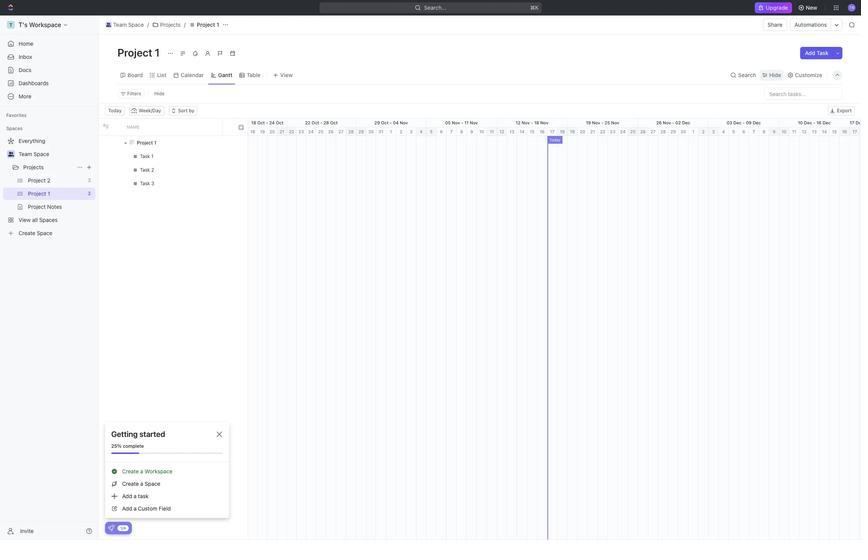 Task type: describe. For each thing, give the bounding box(es) containing it.
0 vertical spatial projects link
[[151, 20, 183, 29]]

new button
[[796, 2, 823, 14]]

1 14 from the left
[[520, 129, 525, 134]]

docs link
[[3, 64, 95, 76]]

tree inside 'sidebar' navigation
[[3, 135, 95, 240]]

create for create a workspace
[[122, 469, 139, 475]]

1 25 element from the left
[[316, 128, 326, 136]]

2 16 element from the left
[[840, 128, 851, 136]]

export button
[[828, 106, 856, 116]]

0 horizontal spatial 28
[[324, 120, 329, 125]]

today button
[[105, 106, 125, 116]]

2 27 element from the left
[[649, 128, 659, 136]]

1 horizontal spatial workspace
[[145, 469, 173, 475]]

sidebar navigation
[[0, 16, 101, 541]]

project 2
[[28, 177, 50, 184]]

calendar
[[181, 72, 204, 78]]

hide button
[[151, 89, 168, 99]]

add for add a custom field
[[122, 506, 132, 513]]

upgrade
[[767, 4, 789, 11]]

list
[[157, 72, 167, 78]]

1 29 element from the left
[[357, 128, 367, 136]]

18 for first 18 element from the left
[[251, 129, 255, 134]]

1 16 element from the left
[[538, 128, 548, 136]]

1 vertical spatial team space link
[[19, 148, 94, 161]]

03 dec - 09 dec element
[[709, 119, 780, 127]]

1 inside 'sidebar' navigation
[[48, 191, 50, 197]]

2 11 element from the left
[[790, 128, 800, 136]]

31
[[379, 129, 384, 134]]

3 right 'project 2' link
[[88, 178, 91, 184]]

Search tasks... text field
[[765, 88, 843, 100]]

1 horizontal spatial 19
[[570, 129, 575, 134]]

share
[[768, 21, 783, 28]]

1 horizontal spatial  image
[[239, 125, 244, 130]]

- for 16
[[814, 120, 816, 125]]

onboarding checklist button image
[[108, 526, 114, 532]]

1 8 from the left
[[461, 129, 463, 134]]

15 for 1st "15" element from left
[[530, 129, 535, 134]]

2 22 element from the left
[[598, 128, 608, 136]]

automations button
[[791, 19, 832, 31]]

close image
[[217, 432, 222, 438]]

0 vertical spatial spaces
[[6, 126, 23, 132]]

0 vertical spatial project 1 link
[[187, 20, 221, 29]]

2 27 from the left
[[651, 129, 656, 134]]

18 oct - 24 oct
[[251, 120, 284, 125]]

getting
[[111, 430, 138, 439]]

create a space
[[122, 481, 160, 488]]

row group containing project 1
[[99, 136, 248, 541]]

to do 
 
 
 
 
 ‎task 1 cell
[[122, 150, 223, 163]]

1 6 from the left
[[440, 129, 443, 134]]

hide inside button
[[154, 91, 165, 97]]

view for view all spaces
[[19, 217, 31, 224]]

1 horizontal spatial 22
[[305, 120, 311, 125]]

25 for 1st the 25 element from right
[[631, 129, 636, 134]]

1 18 element from the left
[[248, 128, 258, 136]]

1 vertical spatial projects link
[[23, 161, 74, 174]]

t's
[[19, 21, 28, 28]]

1 nov from the left
[[400, 120, 408, 125]]

1 9 from the left
[[471, 129, 473, 134]]

to do 
 
 
 
 
 task 3 cell
[[122, 177, 223, 191]]

18 oct - 24 oct element
[[248, 119, 287, 127]]

more button
[[3, 90, 95, 103]]

week/day button
[[129, 106, 164, 116]]

12 for 12 nov - 18 nov
[[516, 120, 521, 125]]

1 vertical spatial project 1 link
[[28, 188, 85, 200]]

04
[[393, 120, 399, 125]]

docs
[[19, 67, 31, 73]]

onboarding checklist button element
[[108, 526, 114, 532]]

1 5 from the left
[[430, 129, 433, 134]]

task 3
[[140, 181, 154, 186]]

a for task
[[134, 494, 137, 500]]

week/day button
[[129, 106, 164, 116]]

oct for 29
[[381, 120, 389, 125]]

view button
[[270, 70, 296, 81]]

view for view
[[281, 72, 293, 78]]

‎task 1
[[140, 153, 154, 159]]

all
[[32, 217, 38, 224]]

0 horizontal spatial 22
[[289, 129, 294, 134]]

2 horizontal spatial 22
[[601, 129, 606, 134]]

project inside cell
[[137, 140, 153, 146]]

task 3 row
[[99, 177, 248, 191]]

4 oct from the left
[[330, 120, 338, 125]]

filters
[[127, 91, 141, 97]]

add task
[[806, 50, 829, 56]]

0 horizontal spatial 16
[[540, 129, 545, 134]]

2 oct from the left
[[276, 120, 284, 125]]

‎task for ‎task 1
[[140, 153, 150, 159]]

share button
[[764, 19, 788, 31]]

02
[[676, 120, 682, 125]]

5 nov from the left
[[541, 120, 549, 125]]

project 2 link
[[28, 175, 85, 187]]

0 horizontal spatial 19
[[260, 129, 265, 134]]

sort by
[[178, 108, 195, 114]]

task
[[138, 494, 149, 500]]

inbox link
[[3, 51, 95, 63]]

2 4 from the left
[[723, 129, 726, 134]]

2 7 from the left
[[753, 129, 756, 134]]

2 5 from the left
[[733, 129, 736, 134]]

1 horizontal spatial 25
[[605, 120, 611, 125]]

1 12 element from the left
[[497, 128, 508, 136]]

25%
[[111, 444, 122, 450]]

12 nov - 18 nov element
[[497, 119, 568, 127]]

tb
[[850, 5, 855, 10]]

create space link
[[3, 227, 94, 240]]

3 down 29 oct - 04 nov element
[[410, 129, 413, 134]]

name column header
[[122, 119, 223, 136]]

board
[[128, 72, 143, 78]]

0 vertical spatial team space link
[[104, 20, 146, 29]]

oct for 18
[[258, 120, 265, 125]]

calendar link
[[179, 70, 204, 81]]

search button
[[729, 70, 759, 81]]

add a task
[[122, 494, 149, 500]]

- for 02
[[673, 120, 675, 125]]

dec for 03 dec - 09 dec
[[753, 120, 762, 125]]

hide inside dropdown button
[[770, 72, 782, 78]]

workspace inside 'sidebar' navigation
[[29, 21, 61, 28]]

project notes
[[28, 204, 62, 210]]

17 dec - 23 dec element
[[851, 119, 861, 127]]

automations
[[795, 21, 828, 28]]

1 horizontal spatial spaces
[[39, 217, 58, 224]]

create for create space
[[19, 230, 35, 237]]

10 dec - 16 dec element
[[780, 119, 851, 127]]

nov inside 'element'
[[663, 120, 672, 125]]

25% complete
[[111, 444, 144, 450]]

project notes link
[[28, 201, 94, 213]]

2 17 element from the left
[[851, 128, 861, 136]]

complete
[[123, 444, 144, 450]]

2 horizontal spatial 16
[[843, 129, 848, 134]]

10 for 10 dec - 16 dec
[[799, 120, 804, 125]]

upgrade link
[[756, 2, 793, 13]]

dashboards
[[19, 80, 49, 87]]

search...
[[425, 4, 447, 11]]

1 27 element from the left
[[336, 128, 347, 136]]

project 1 cell
[[122, 136, 223, 150]]

2 down 29 oct - 04 nov element
[[400, 129, 403, 134]]

view all spaces link
[[3, 214, 94, 227]]

invite
[[20, 528, 34, 535]]

table
[[247, 72, 261, 78]]

gantt link
[[217, 70, 233, 81]]

customize button
[[786, 70, 825, 81]]

1 27 from the left
[[339, 129, 344, 134]]

2 28 element from the left
[[659, 128, 669, 136]]

a for custom
[[134, 506, 137, 513]]

29 for second 29 element from the right
[[359, 129, 364, 134]]

0 horizontal spatial  image
[[103, 123, 108, 129]]

1 26 element from the left
[[326, 128, 336, 136]]

26 inside 'element'
[[657, 120, 662, 125]]

22 oct - 28 oct
[[305, 120, 338, 125]]

0 horizontal spatial 26
[[328, 129, 334, 134]]

export
[[838, 108, 853, 114]]

4 dec from the left
[[805, 120, 813, 125]]

12 nov - 18 nov
[[516, 120, 549, 125]]

3 up 'project notes' link
[[88, 191, 91, 197]]

t's workspace
[[19, 21, 61, 28]]

tree grid containing project 1
[[99, 119, 248, 541]]

favorites button
[[3, 111, 30, 120]]

1 19 element from the left
[[258, 128, 268, 136]]

29 for 29 oct - 04 nov
[[375, 120, 380, 125]]

2 25 element from the left
[[629, 128, 639, 136]]

name
[[127, 125, 140, 130]]

1 24 element from the left
[[307, 128, 316, 136]]

1 horizontal spatial 11
[[490, 129, 494, 134]]

search
[[739, 72, 757, 78]]

board link
[[126, 70, 143, 81]]

add for add a task
[[122, 494, 132, 500]]

1 vertical spatial today
[[550, 138, 561, 142]]

2 24 element from the left
[[619, 128, 629, 136]]

05 nov - 11 nov
[[446, 120, 478, 125]]

⌘k
[[531, 4, 539, 11]]

18 for 1st 18 element from the right
[[560, 129, 565, 134]]

1 23 element from the left
[[297, 128, 307, 136]]

2 dec from the left
[[734, 120, 742, 125]]

4 column header from the left
[[235, 119, 248, 136]]

2 14 element from the left
[[820, 128, 830, 136]]

sort by button
[[169, 106, 198, 116]]

favorites
[[6, 113, 27, 118]]

hide button
[[761, 70, 784, 81]]

2 10 element from the left
[[780, 128, 790, 136]]

task inside cell
[[140, 181, 150, 186]]

a for space
[[140, 481, 143, 488]]

add task button
[[801, 47, 834, 59]]

by
[[189, 108, 195, 114]]

1 column header from the left
[[99, 119, 111, 136]]

filters button
[[118, 89, 145, 99]]

20 for 2nd 20 element from right
[[270, 129, 275, 134]]

15 for 2nd "15" element from the left
[[833, 129, 838, 134]]

28 for second 28 'element' from the right
[[349, 129, 354, 134]]



Task type: locate. For each thing, give the bounding box(es) containing it.
30 element left 31
[[367, 128, 376, 136]]

notes
[[47, 204, 62, 210]]

‎task 1 row
[[99, 150, 248, 163]]

3 dec from the left
[[753, 120, 762, 125]]

1 horizontal spatial 23
[[611, 129, 616, 134]]

30 down 02 in the right of the page
[[681, 129, 687, 134]]

0 horizontal spatial 10 element
[[477, 128, 487, 136]]

20 down 18 oct - 24 oct element
[[270, 129, 275, 134]]

/
[[147, 21, 149, 28], [184, 21, 186, 28]]

4 down the 03 dec - 09 dec element
[[723, 129, 726, 134]]

23 for 2nd 23 element
[[611, 129, 616, 134]]

0 horizontal spatial 5
[[430, 129, 433, 134]]

custom
[[138, 506, 158, 513]]

0 horizontal spatial 14 element
[[518, 128, 528, 136]]

2 13 element from the left
[[810, 128, 820, 136]]

19
[[587, 120, 591, 125], [260, 129, 265, 134], [570, 129, 575, 134]]

24 element
[[307, 128, 316, 136], [619, 128, 629, 136]]

14 down 12 nov - 18 nov
[[520, 129, 525, 134]]

21 element down 18 oct - 24 oct element
[[277, 128, 287, 136]]

0 horizontal spatial view
[[19, 217, 31, 224]]

create down all
[[19, 230, 35, 237]]

project 1 - 0.00% row
[[99, 136, 248, 150]]

13 element down the 10 dec - 16 dec element
[[810, 128, 820, 136]]

2 17 from the left
[[853, 129, 858, 134]]

29 up 31
[[375, 120, 380, 125]]

-
[[266, 120, 268, 125], [321, 120, 323, 125], [390, 120, 392, 125], [462, 120, 464, 125], [531, 120, 534, 125], [602, 120, 604, 125], [673, 120, 675, 125], [743, 120, 745, 125], [814, 120, 816, 125]]

2 12 element from the left
[[800, 128, 810, 136]]

sort by button
[[169, 106, 198, 116]]

3 column header from the left
[[223, 119, 235, 136]]

0 horizontal spatial 16 element
[[538, 128, 548, 136]]

oct for 22
[[312, 120, 319, 125]]

1 horizontal spatial 14
[[823, 129, 828, 134]]

30
[[369, 129, 374, 134], [681, 129, 687, 134]]

13 for first 13 element from the left
[[510, 129, 515, 134]]

spaces
[[6, 126, 23, 132], [39, 217, 58, 224]]

0 horizontal spatial task
[[140, 181, 150, 186]]

1 15 from the left
[[530, 129, 535, 134]]

13
[[510, 129, 515, 134], [813, 129, 818, 134]]

13 down 12 nov - 18 nov element
[[510, 129, 515, 134]]

15 down the 10 dec - 16 dec element
[[833, 129, 838, 134]]

- for 11
[[462, 120, 464, 125]]

14 element down 12 nov - 18 nov
[[518, 128, 528, 136]]

23 element down 22 oct - 28 oct
[[297, 128, 307, 136]]

03 dec - 09 dec
[[727, 120, 762, 125]]

19 element
[[258, 128, 268, 136], [568, 128, 578, 136]]

home
[[19, 40, 33, 47]]

2 horizontal spatial 24
[[621, 129, 626, 134]]

t
[[9, 22, 12, 28]]

09
[[747, 120, 752, 125]]

28 element
[[347, 128, 357, 136], [659, 128, 669, 136]]

10 down 05 nov - 11 nov element
[[480, 129, 485, 134]]

1 13 element from the left
[[508, 128, 518, 136]]

2 horizontal spatial 11
[[793, 129, 797, 134]]

name row
[[99, 119, 248, 136]]

18
[[251, 120, 256, 125], [535, 120, 540, 125], [251, 129, 255, 134], [560, 129, 565, 134]]

28 for 2nd 28 'element' from the left
[[661, 129, 666, 134]]

26 element
[[326, 128, 336, 136], [639, 128, 649, 136]]

27 element down 26 nov - 02 dec
[[649, 128, 659, 136]]

0 horizontal spatial 25 element
[[316, 128, 326, 136]]

1 horizontal spatial user group image
[[106, 23, 111, 27]]

0 horizontal spatial 6
[[440, 129, 443, 134]]

dec right 03
[[734, 120, 742, 125]]

1 vertical spatial hide
[[154, 91, 165, 97]]

0 horizontal spatial 4
[[420, 129, 423, 134]]

16 element down 12 nov - 18 nov element
[[538, 128, 548, 136]]

19 inside 19 nov - 25 nov element
[[587, 120, 591, 125]]

1 horizontal spatial 21
[[591, 129, 595, 134]]

28
[[324, 120, 329, 125], [349, 129, 354, 134], [661, 129, 666, 134]]

1 horizontal spatial 26
[[641, 129, 646, 134]]

1 horizontal spatial 15
[[833, 129, 838, 134]]

30 element
[[367, 128, 376, 136], [679, 128, 689, 136]]

17 down 12 nov - 18 nov element
[[550, 129, 555, 134]]

16 element
[[538, 128, 548, 136], [840, 128, 851, 136]]

10 for second "10" element from right
[[480, 129, 485, 134]]

projects inside tree
[[23, 164, 44, 171]]

a up the task
[[140, 481, 143, 488]]

9 down the 03 dec - 09 dec element
[[773, 129, 776, 134]]

30 left 31
[[369, 129, 374, 134]]

1 - from the left
[[266, 120, 268, 125]]

today inside button
[[108, 108, 122, 114]]

1 horizontal spatial 19 element
[[568, 128, 578, 136]]

18 element down 12 nov - 18 nov element
[[558, 128, 568, 136]]

0 horizontal spatial team space
[[19, 151, 49, 158]]

29
[[375, 120, 380, 125], [359, 129, 364, 134], [671, 129, 677, 134]]

1 oct from the left
[[258, 120, 265, 125]]

2 15 from the left
[[833, 129, 838, 134]]

2 - from the left
[[321, 120, 323, 125]]

29 oct - 04 nov
[[375, 120, 408, 125]]

25 element down 22 oct - 28 oct element
[[316, 128, 326, 136]]

16 down search tasks... text field
[[817, 120, 822, 125]]

2 vertical spatial add
[[122, 506, 132, 513]]

2 / from the left
[[184, 21, 186, 28]]

31 element
[[376, 128, 386, 136]]

- for 18
[[531, 120, 534, 125]]

5
[[430, 129, 433, 134], [733, 129, 736, 134]]

18 element
[[248, 128, 258, 136], [558, 128, 568, 136]]

team
[[113, 21, 127, 28], [19, 151, 32, 158]]

0 vertical spatial team
[[113, 21, 127, 28]]

19 element down 19 nov - 25 nov element
[[568, 128, 578, 136]]

0 horizontal spatial project 1 link
[[28, 188, 85, 200]]

0 horizontal spatial projects
[[23, 164, 44, 171]]

view button
[[270, 66, 296, 84]]

1 horizontal spatial 10
[[782, 129, 787, 134]]

1 21 from the left
[[280, 129, 284, 134]]

1 horizontal spatial 6
[[743, 129, 746, 134]]

task inside button
[[817, 50, 829, 56]]

23 for first 23 element from the left
[[299, 129, 304, 134]]

0 horizontal spatial 25
[[318, 129, 324, 134]]

7 - from the left
[[673, 120, 675, 125]]

6 down the 03 dec - 09 dec element
[[743, 129, 746, 134]]

1 vertical spatial ‎task
[[140, 167, 150, 173]]

18 element down 18 oct - 24 oct at the top left of the page
[[248, 128, 258, 136]]

4 nov from the left
[[522, 120, 530, 125]]

23 element down 19 nov - 25 nov element
[[608, 128, 619, 136]]

add for add task
[[806, 50, 816, 56]]

2 30 from the left
[[681, 129, 687, 134]]

9 - from the left
[[814, 120, 816, 125]]

spaces up "create space" link
[[39, 217, 58, 224]]

1 horizontal spatial 29
[[375, 120, 380, 125]]

17 down the 17 dec - 23 dec 'element'
[[853, 129, 858, 134]]

5 - from the left
[[531, 120, 534, 125]]

started
[[140, 430, 165, 439]]

10 element
[[477, 128, 487, 136], [780, 128, 790, 136]]

2 horizontal spatial 28
[[661, 129, 666, 134]]

22 element
[[287, 128, 297, 136], [598, 128, 608, 136]]

17 element
[[548, 128, 558, 136], [851, 128, 861, 136]]

add down add a task
[[122, 506, 132, 513]]

1 horizontal spatial 4
[[723, 129, 726, 134]]

0 horizontal spatial 20 element
[[268, 128, 277, 136]]

project 1 inside cell
[[137, 140, 157, 146]]

10 element down the 10 dec - 16 dec element
[[780, 128, 790, 136]]

27 down "26 nov - 02 dec" 'element'
[[651, 129, 656, 134]]

2 9 from the left
[[773, 129, 776, 134]]

dec inside 'element'
[[683, 120, 691, 125]]

2 inside 'project 2' link
[[47, 177, 50, 184]]

1 20 element from the left
[[268, 128, 277, 136]]

15 element down export button
[[830, 128, 840, 136]]

8 down 05 nov - 11 nov element
[[461, 129, 463, 134]]

hide down list link
[[154, 91, 165, 97]]

19 nov - 25 nov
[[587, 120, 620, 125]]

1 horizontal spatial 30
[[681, 129, 687, 134]]

20
[[270, 129, 275, 134], [580, 129, 586, 134]]

11 element
[[487, 128, 497, 136], [790, 128, 800, 136]]

23
[[299, 129, 304, 134], [611, 129, 616, 134]]

3 down the 03 dec - 09 dec element
[[713, 129, 716, 134]]

1 horizontal spatial 13
[[813, 129, 818, 134]]

‎task for ‎task 2
[[140, 167, 150, 173]]

2 20 element from the left
[[578, 128, 588, 136]]

2 down "26 nov - 02 dec" 'element'
[[703, 129, 705, 134]]

12 for 2nd 12 element from right
[[500, 129, 505, 134]]

26 down "26 nov - 02 dec" 'element'
[[641, 129, 646, 134]]

1 horizontal spatial project 1 link
[[187, 20, 221, 29]]

new
[[807, 4, 818, 11]]

create up create a space
[[122, 469, 139, 475]]

17 element down 12 nov - 18 nov element
[[548, 128, 558, 136]]

add inside add task button
[[806, 50, 816, 56]]

1 horizontal spatial 25 element
[[629, 128, 639, 136]]

view all spaces
[[19, 217, 58, 224]]

16 down export
[[843, 129, 848, 134]]

2 15 element from the left
[[830, 128, 840, 136]]

dec right 02 in the right of the page
[[683, 120, 691, 125]]

8 down the 03 dec - 09 dec element
[[763, 129, 766, 134]]

0 horizontal spatial 29
[[359, 129, 364, 134]]

12 element
[[497, 128, 508, 136], [800, 128, 810, 136]]

1 11 element from the left
[[487, 128, 497, 136]]

24 inside 18 oct - 24 oct element
[[269, 120, 275, 125]]

1 horizontal spatial 13 element
[[810, 128, 820, 136]]

1 horizontal spatial 24
[[308, 129, 314, 134]]

view inside view all spaces link
[[19, 217, 31, 224]]

0 horizontal spatial 21 element
[[277, 128, 287, 136]]

‎task up ‎task 2
[[140, 153, 150, 159]]

0 horizontal spatial 29 element
[[357, 128, 367, 136]]

7 down 05
[[451, 129, 453, 134]]

6 down 05 nov - 11 nov element
[[440, 129, 443, 134]]

today down 12 nov - 18 nov element
[[550, 138, 561, 142]]

week/day
[[139, 108, 161, 114]]

create up add a task
[[122, 481, 139, 488]]

11 inside 05 nov - 11 nov element
[[465, 120, 469, 125]]

create space
[[19, 230, 52, 237]]

- for 25
[[602, 120, 604, 125]]

0 horizontal spatial 27
[[339, 129, 344, 134]]

team space inside 'sidebar' navigation
[[19, 151, 49, 158]]

2 horizontal spatial 10
[[799, 120, 804, 125]]

tree grid
[[99, 119, 248, 541]]

column header
[[99, 119, 111, 136], [111, 119, 122, 136], [223, 119, 235, 136], [235, 119, 248, 136]]

a down add a task
[[134, 506, 137, 513]]

dec down export button
[[823, 120, 831, 125]]

create for create a space
[[122, 481, 139, 488]]

25 for 2nd the 25 element from the right
[[318, 129, 324, 134]]

0 vertical spatial projects
[[160, 21, 181, 28]]

23 down 19 nov - 25 nov element
[[611, 129, 616, 134]]

7
[[451, 129, 453, 134], [753, 129, 756, 134]]

‎task
[[140, 153, 150, 159], [140, 167, 150, 173]]

14 element
[[518, 128, 528, 136], [820, 128, 830, 136]]

25 element
[[316, 128, 326, 136], [629, 128, 639, 136]]

1 23 from the left
[[299, 129, 304, 134]]

1 17 element from the left
[[548, 128, 558, 136]]

13 down the 10 dec - 16 dec element
[[813, 129, 818, 134]]

1 15 element from the left
[[528, 128, 538, 136]]

oct
[[258, 120, 265, 125], [276, 120, 284, 125], [312, 120, 319, 125], [330, 120, 338, 125], [381, 120, 389, 125]]

17 element down the 17 dec - 23 dec 'element'
[[851, 128, 861, 136]]

0 vertical spatial task
[[817, 50, 829, 56]]

2 19 element from the left
[[568, 128, 578, 136]]

3 nov from the left
[[470, 120, 478, 125]]

1 13 from the left
[[510, 129, 515, 134]]

2 29 element from the left
[[669, 128, 679, 136]]

1 vertical spatial create
[[122, 469, 139, 475]]

customize
[[796, 72, 823, 78]]

0 horizontal spatial 24
[[269, 120, 275, 125]]

2 column header from the left
[[111, 119, 122, 136]]

1 / from the left
[[147, 21, 149, 28]]

‎task 2
[[140, 167, 154, 173]]

0 horizontal spatial 30 element
[[367, 128, 376, 136]]

5 oct from the left
[[381, 120, 389, 125]]

- for 04
[[390, 120, 392, 125]]

0 horizontal spatial 17
[[550, 129, 555, 134]]

- inside 'element'
[[673, 120, 675, 125]]

0 vertical spatial workspace
[[29, 21, 61, 28]]

16 down 12 nov - 18 nov element
[[540, 129, 545, 134]]

everything
[[19, 138, 45, 144]]

20 element down 18 oct - 24 oct element
[[268, 128, 277, 136]]

 image
[[103, 123, 108, 129], [239, 125, 244, 130]]

dec for 10 dec - 16 dec
[[823, 120, 831, 125]]

26 nov - 02 dec element
[[639, 119, 709, 127]]

1 ‎task from the top
[[140, 153, 150, 159]]

0 horizontal spatial workspace
[[29, 21, 61, 28]]

0 horizontal spatial team space link
[[19, 148, 94, 161]]

20 element
[[268, 128, 277, 136], [578, 128, 588, 136]]

1 vertical spatial task
[[140, 181, 150, 186]]

19 element down 18 oct - 24 oct element
[[258, 128, 268, 136]]

1 horizontal spatial 11 element
[[790, 128, 800, 136]]

21 element
[[277, 128, 287, 136], [588, 128, 598, 136]]

2 horizontal spatial 26
[[657, 120, 662, 125]]

2 18 element from the left
[[558, 128, 568, 136]]

12
[[516, 120, 521, 125], [500, 129, 505, 134], [803, 129, 807, 134]]

hide right search
[[770, 72, 782, 78]]

26 element down "26 nov - 02 dec" 'element'
[[639, 128, 649, 136]]

21 down 18 oct - 24 oct element
[[280, 129, 284, 134]]

26 nov - 02 dec
[[657, 120, 691, 125]]

more
[[19, 93, 31, 100]]

15 element down 12 nov - 18 nov element
[[528, 128, 538, 136]]

5 dec from the left
[[823, 120, 831, 125]]

home link
[[3, 38, 95, 50]]

29 element down "26 nov - 02 dec" 'element'
[[669, 128, 679, 136]]

workspace up home link
[[29, 21, 61, 28]]

space
[[128, 21, 144, 28], [34, 151, 49, 158], [37, 230, 52, 237], [145, 481, 160, 488]]

05
[[446, 120, 451, 125]]

team inside 'sidebar' navigation
[[19, 151, 32, 158]]

24
[[269, 120, 275, 125], [308, 129, 314, 134], [621, 129, 626, 134]]

to do 
 
 
 
 
 ‎task 2 cell
[[122, 163, 223, 177]]

10 for 1st "10" element from the right
[[782, 129, 787, 134]]

everything link
[[3, 135, 94, 147]]

26
[[657, 120, 662, 125], [328, 129, 334, 134], [641, 129, 646, 134]]

dec down search tasks... text field
[[805, 120, 813, 125]]

1 horizontal spatial 15 element
[[830, 128, 840, 136]]

1/4
[[120, 526, 126, 531]]

2 ‎task from the top
[[140, 167, 150, 173]]

1 horizontal spatial 22 element
[[598, 128, 608, 136]]

t's workspace, , element
[[7, 21, 15, 29]]

a left the task
[[134, 494, 137, 500]]

1 horizontal spatial hide
[[770, 72, 782, 78]]

03
[[727, 120, 733, 125]]

1 horizontal spatial 17
[[853, 129, 858, 134]]

view inside view button
[[281, 72, 293, 78]]

create inside 'sidebar' navigation
[[19, 230, 35, 237]]

6 nov from the left
[[593, 120, 601, 125]]

2 20 from the left
[[580, 129, 586, 134]]

0 horizontal spatial 8
[[461, 129, 463, 134]]

11 down 05 nov - 11 nov element
[[490, 129, 494, 134]]

18 for 18 oct - 24 oct
[[251, 120, 256, 125]]

3
[[410, 129, 413, 134], [713, 129, 716, 134], [88, 178, 91, 184], [151, 181, 154, 186], [88, 191, 91, 197]]

2 23 element from the left
[[608, 128, 619, 136]]

8 - from the left
[[743, 120, 745, 125]]

0 horizontal spatial 23
[[299, 129, 304, 134]]

3 down ‎task 2
[[151, 181, 154, 186]]

8
[[461, 129, 463, 134], [763, 129, 766, 134]]

user group image inside 'sidebar' navigation
[[8, 152, 14, 157]]

1 dec from the left
[[683, 120, 691, 125]]

1 horizontal spatial task
[[817, 50, 829, 56]]

0 horizontal spatial team
[[19, 151, 32, 158]]

10 element down 05 nov - 11 nov element
[[477, 128, 487, 136]]

21 down '19 nov - 25 nov'
[[591, 129, 595, 134]]

05 nov - 11 nov element
[[427, 119, 497, 127]]

project 1 inside tree
[[28, 191, 50, 197]]

13 for 1st 13 element from the right
[[813, 129, 818, 134]]

23 element
[[297, 128, 307, 136], [608, 128, 619, 136]]

29 oct - 04 nov element
[[357, 119, 427, 127]]

11 element down '10 dec - 16 dec'
[[790, 128, 800, 136]]

1 17 from the left
[[550, 129, 555, 134]]

1 horizontal spatial team space
[[113, 21, 144, 28]]

0 horizontal spatial 15 element
[[528, 128, 538, 136]]

- for 28
[[321, 120, 323, 125]]

0 vertical spatial user group image
[[106, 23, 111, 27]]

13 element down 12 nov - 18 nov
[[508, 128, 518, 136]]

17
[[550, 129, 555, 134], [853, 129, 858, 134]]

user group image
[[106, 23, 111, 27], [8, 152, 14, 157]]

2 21 from the left
[[591, 129, 595, 134]]

0 horizontal spatial 17 element
[[548, 128, 558, 136]]

0 vertical spatial view
[[281, 72, 293, 78]]

11 right 05
[[465, 120, 469, 125]]

14
[[520, 129, 525, 134], [823, 129, 828, 134]]

0 horizontal spatial 27 element
[[336, 128, 347, 136]]

dec right 09
[[753, 120, 762, 125]]

19 nov - 25 nov element
[[568, 119, 639, 127]]

12 element down '10 dec - 16 dec'
[[800, 128, 810, 136]]

4 down 29 oct - 04 nov element
[[420, 129, 423, 134]]

20 down 19 nov - 25 nov element
[[580, 129, 586, 134]]

8 nov from the left
[[663, 120, 672, 125]]

1 28 element from the left
[[347, 128, 357, 136]]

16 element down the 17 dec - 23 dec 'element'
[[840, 128, 851, 136]]

2 6 from the left
[[743, 129, 746, 134]]

tree containing everything
[[3, 135, 95, 240]]

0 horizontal spatial user group image
[[8, 152, 14, 157]]

1 7 from the left
[[451, 129, 453, 134]]

28 element left 31
[[347, 128, 357, 136]]

3 oct from the left
[[312, 120, 319, 125]]

2 up task 3
[[151, 167, 154, 173]]

2 30 element from the left
[[679, 128, 689, 136]]

sort
[[178, 108, 188, 114]]

1 horizontal spatial 8
[[763, 129, 766, 134]]

create a workspace
[[122, 469, 173, 475]]

a for workspace
[[140, 469, 143, 475]]

view right the table
[[281, 72, 293, 78]]

1 30 element from the left
[[367, 128, 376, 136]]

2 26 element from the left
[[639, 128, 649, 136]]

inbox
[[19, 54, 32, 60]]

22 element down 19 nov - 25 nov element
[[598, 128, 608, 136]]

29 element
[[357, 128, 367, 136], [669, 128, 679, 136]]

0 horizontal spatial today
[[108, 108, 122, 114]]

1 horizontal spatial 5
[[733, 129, 736, 134]]

13 element
[[508, 128, 518, 136], [810, 128, 820, 136]]

15 element
[[528, 128, 538, 136], [830, 128, 840, 136]]

29 for first 29 element from right
[[671, 129, 677, 134]]

field
[[159, 506, 171, 513]]

task down ‎task 2
[[140, 181, 150, 186]]

add up customize
[[806, 50, 816, 56]]

1 22 element from the left
[[287, 128, 297, 136]]

2 inside to do 
 
 
 
 
 ‎task 2 cell
[[151, 167, 154, 173]]

2 13 from the left
[[813, 129, 818, 134]]

dec for 26 nov - 02 dec
[[683, 120, 691, 125]]

1 horizontal spatial 17 element
[[851, 128, 861, 136]]

0 horizontal spatial 11
[[465, 120, 469, 125]]

spaces down favorites button
[[6, 126, 23, 132]]

27 element
[[336, 128, 347, 136], [649, 128, 659, 136]]

27 element down 22 oct - 28 oct element
[[336, 128, 347, 136]]

2 14 from the left
[[823, 129, 828, 134]]

16
[[817, 120, 822, 125], [540, 129, 545, 134], [843, 129, 848, 134]]

1 horizontal spatial 29 element
[[669, 128, 679, 136]]

0 vertical spatial create
[[19, 230, 35, 237]]

0 vertical spatial add
[[806, 50, 816, 56]]

1 14 element from the left
[[518, 128, 528, 136]]

27
[[339, 129, 344, 134], [651, 129, 656, 134]]

tree
[[3, 135, 95, 240]]

team space link
[[104, 20, 146, 29], [19, 148, 94, 161]]

2 23 from the left
[[611, 129, 616, 134]]

29 down "26 nov - 02 dec" 'element'
[[671, 129, 677, 134]]

0 horizontal spatial 19 element
[[258, 128, 268, 136]]

26 left 02 in the right of the page
[[657, 120, 662, 125]]

1 20 from the left
[[270, 129, 275, 134]]

today down filters dropdown button
[[108, 108, 122, 114]]

2 21 element from the left
[[588, 128, 598, 136]]

nov
[[400, 120, 408, 125], [452, 120, 460, 125], [470, 120, 478, 125], [522, 120, 530, 125], [541, 120, 549, 125], [593, 120, 601, 125], [612, 120, 620, 125], [663, 120, 672, 125]]

projects
[[160, 21, 181, 28], [23, 164, 44, 171]]

20 for 1st 20 element from right
[[580, 129, 586, 134]]

1 4 from the left
[[420, 129, 423, 134]]

1 horizontal spatial 16
[[817, 120, 822, 125]]

7 nov from the left
[[612, 120, 620, 125]]

12 element down 12 nov - 18 nov element
[[497, 128, 508, 136]]

6 - from the left
[[602, 120, 604, 125]]

list link
[[156, 70, 167, 81]]

0 horizontal spatial 24 element
[[307, 128, 316, 136]]

2 up 'project notes'
[[47, 177, 50, 184]]

2 8 from the left
[[763, 129, 766, 134]]

projects link
[[151, 20, 183, 29], [23, 161, 74, 174]]

29 element left 31
[[357, 128, 367, 136]]

2 vertical spatial create
[[122, 481, 139, 488]]

28 element down 26 nov - 02 dec
[[659, 128, 669, 136]]

1 30 from the left
[[369, 129, 374, 134]]

1 horizontal spatial /
[[184, 21, 186, 28]]

‎task 2 row
[[99, 163, 248, 177]]

5 down 05 nov - 11 nov element
[[430, 129, 433, 134]]

0 vertical spatial ‎task
[[140, 153, 150, 159]]

tb button
[[846, 2, 859, 14]]

3 inside cell
[[151, 181, 154, 186]]

- for 09
[[743, 120, 745, 125]]

4 - from the left
[[462, 120, 464, 125]]

project
[[197, 21, 215, 28], [118, 46, 152, 59], [137, 140, 153, 146], [28, 177, 46, 184], [28, 191, 46, 197], [28, 204, 46, 210]]

table link
[[245, 70, 261, 81]]

10 down the 10 dec - 16 dec element
[[782, 129, 787, 134]]

a up create a space
[[140, 469, 143, 475]]

1 horizontal spatial 27
[[651, 129, 656, 134]]

22 oct - 28 oct element
[[287, 119, 357, 127]]

25 element down 19 nov - 25 nov element
[[629, 128, 639, 136]]

create
[[19, 230, 35, 237], [122, 469, 139, 475], [122, 481, 139, 488]]

1 10 element from the left
[[477, 128, 487, 136]]

2
[[400, 129, 403, 134], [703, 129, 705, 134], [151, 167, 154, 173], [47, 177, 50, 184]]

1 21 element from the left
[[277, 128, 287, 136]]

row group
[[99, 136, 248, 541]]

12 for second 12 element from the left
[[803, 129, 807, 134]]

- for 24
[[266, 120, 268, 125]]

10 dec - 16 dec
[[799, 120, 831, 125]]

4
[[420, 129, 423, 134], [723, 129, 726, 134]]

2 nov from the left
[[452, 120, 460, 125]]

21
[[280, 129, 284, 134], [591, 129, 595, 134]]

1 vertical spatial view
[[19, 217, 31, 224]]

15 down 12 nov - 18 nov element
[[530, 129, 535, 134]]

1 horizontal spatial view
[[281, 72, 293, 78]]

1 horizontal spatial 30 element
[[679, 128, 689, 136]]

gantt
[[218, 72, 233, 78]]

0 horizontal spatial 15
[[530, 129, 535, 134]]



